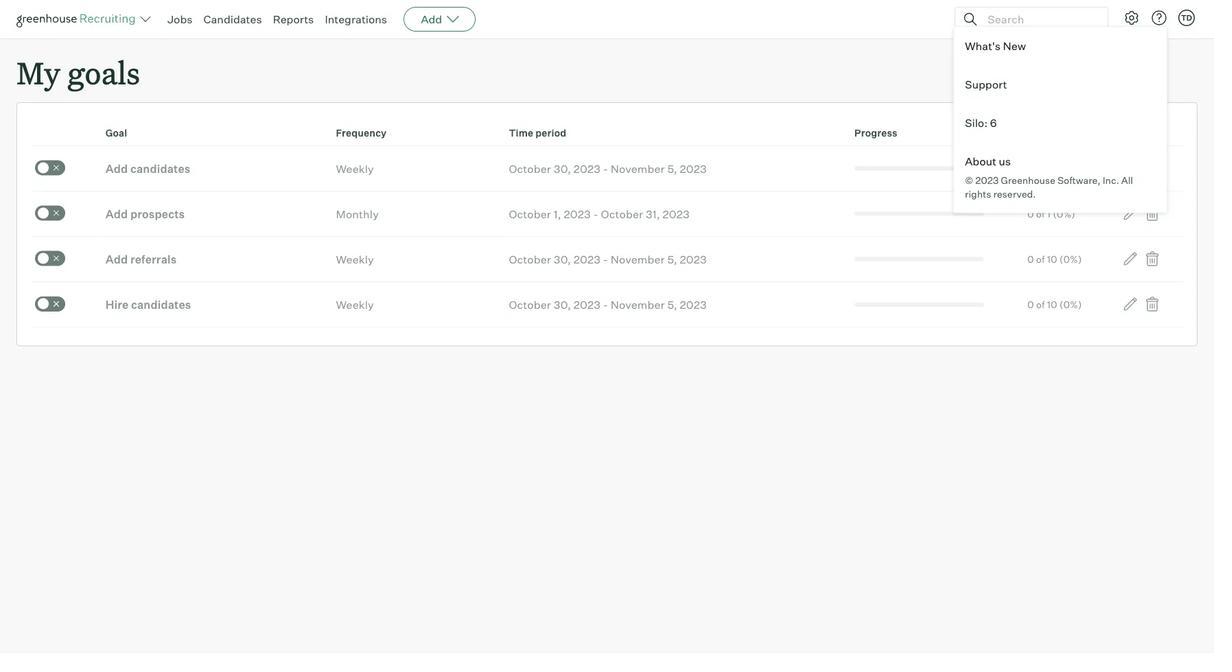Task type: vqa. For each thing, say whether or not it's contained in the screenshot.


Task type: locate. For each thing, give the bounding box(es) containing it.
3 of from the top
[[1037, 253, 1046, 265]]

2 remove goal icon image from the top
[[1145, 251, 1161, 267]]

3 0 from the top
[[1028, 253, 1035, 265]]

1
[[1048, 208, 1051, 220]]

weekly for hire candidates
[[336, 298, 374, 312]]

0 for add referrals
[[1028, 253, 1035, 265]]

0 vertical spatial 30,
[[554, 162, 571, 176]]

software,
[[1058, 174, 1101, 186]]

- for add referrals
[[603, 253, 609, 266]]

0 vertical spatial candidates
[[130, 162, 191, 176]]

1 november from the top
[[611, 162, 665, 176]]

1 vertical spatial weekly
[[336, 253, 374, 266]]

(0%)
[[1056, 163, 1079, 175], [1054, 208, 1076, 220], [1060, 253, 1083, 265], [1060, 299, 1083, 311]]

progress bar for add prospects
[[855, 212, 985, 216]]

30,
[[554, 162, 571, 176], [554, 253, 571, 266], [554, 298, 571, 312]]

3 5, from the top
[[668, 298, 678, 312]]

all
[[1122, 174, 1134, 186]]

progress bar for add candidates
[[855, 167, 985, 171]]

0 of 1 (0%)
[[1028, 208, 1076, 220]]

my
[[16, 52, 60, 93]]

2 vertical spatial october 30, 2023 - november 5, 2023
[[509, 298, 707, 312]]

6
[[991, 116, 997, 130]]

2 0 from the top
[[1028, 208, 1035, 220]]

Search text field
[[985, 9, 1096, 29]]

time
[[509, 127, 534, 139]]

1 vertical spatial 5,
[[668, 253, 678, 266]]

of
[[1037, 163, 1046, 175], [1037, 208, 1046, 220], [1037, 253, 1046, 265], [1037, 299, 1046, 311]]

2023
[[574, 162, 601, 176], [680, 162, 707, 176], [976, 174, 999, 186], [564, 207, 591, 221], [663, 207, 690, 221], [574, 253, 601, 266], [680, 253, 707, 266], [574, 298, 601, 312], [680, 298, 707, 312]]

- for add candidates
[[603, 162, 609, 176]]

candidates up prospects
[[130, 162, 191, 176]]

td button
[[1179, 10, 1196, 26]]

3 weekly from the top
[[336, 298, 374, 312]]

1 5, from the top
[[668, 162, 678, 176]]

0 vertical spatial 0 of 10 (0%)
[[1028, 253, 1083, 265]]

2 10 from the top
[[1048, 299, 1058, 311]]

2023 inside about us © 2023 greenhouse software, inc. all rights reserved.
[[976, 174, 999, 186]]

0 vertical spatial 5,
[[668, 162, 678, 176]]

1 10 from the top
[[1048, 253, 1058, 265]]

support
[[966, 78, 1008, 91]]

about us © 2023 greenhouse software, inc. all rights reserved.
[[966, 155, 1134, 200]]

october 30, 2023 - november 5, 2023
[[509, 162, 707, 176], [509, 253, 707, 266], [509, 298, 707, 312]]

1 vertical spatial november
[[611, 253, 665, 266]]

©
[[966, 174, 974, 186]]

1 vertical spatial remove goal icon image
[[1145, 251, 1161, 267]]

add inside popup button
[[421, 12, 442, 26]]

3 edit goal icon image from the top
[[1123, 251, 1139, 267]]

2 vertical spatial weekly
[[336, 298, 374, 312]]

5,
[[668, 162, 678, 176], [668, 253, 678, 266], [668, 298, 678, 312]]

my goals
[[16, 52, 140, 93]]

0 of 10 (0%) for referrals
[[1028, 253, 1083, 265]]

november for hire candidates
[[611, 298, 665, 312]]

what's
[[966, 39, 1001, 53]]

0 of 4 (0%)
[[1028, 163, 1079, 175]]

2 of from the top
[[1037, 208, 1046, 220]]

2 0 of 10 (0%) from the top
[[1028, 299, 1083, 311]]

candidates right hire
[[131, 298, 191, 312]]

candidates
[[130, 162, 191, 176], [131, 298, 191, 312]]

1 vertical spatial 30,
[[554, 253, 571, 266]]

remove goal icon image
[[1145, 205, 1161, 222], [1145, 251, 1161, 267], [1145, 296, 1161, 313]]

hire
[[106, 298, 129, 312]]

1 vertical spatial candidates
[[131, 298, 191, 312]]

integrations link
[[325, 12, 387, 26]]

support link
[[955, 65, 1167, 104]]

0 vertical spatial 10
[[1048, 253, 1058, 265]]

october for add prospects
[[509, 207, 552, 221]]

3 november from the top
[[611, 298, 665, 312]]

-
[[603, 162, 609, 176], [594, 207, 599, 221], [603, 253, 609, 266], [603, 298, 609, 312]]

add
[[421, 12, 442, 26], [106, 162, 128, 176], [106, 207, 128, 221], [106, 253, 128, 266]]

edit goal icon image for add referrals
[[1123, 251, 1139, 267]]

td
[[1182, 13, 1193, 22]]

2 vertical spatial 5,
[[668, 298, 678, 312]]

of for add prospects
[[1037, 208, 1046, 220]]

weekly
[[336, 162, 374, 176], [336, 253, 374, 266], [336, 298, 374, 312]]

1 vertical spatial october 30, 2023 - november 5, 2023
[[509, 253, 707, 266]]

1 vertical spatial 0 of 10 (0%)
[[1028, 299, 1083, 311]]

0 vertical spatial november
[[611, 162, 665, 176]]

2 november from the top
[[611, 253, 665, 266]]

2 5, from the top
[[668, 253, 678, 266]]

2 weekly from the top
[[336, 253, 374, 266]]

30, for hire candidates
[[554, 298, 571, 312]]

0 vertical spatial remove goal icon image
[[1145, 205, 1161, 222]]

1 vertical spatial 10
[[1048, 299, 1058, 311]]

1,
[[554, 207, 562, 221]]

reserved.
[[994, 188, 1036, 200]]

0 vertical spatial october 30, 2023 - november 5, 2023
[[509, 162, 707, 176]]

1 weekly from the top
[[336, 162, 374, 176]]

add candidates
[[106, 162, 191, 176]]

edit goal icon image
[[1123, 160, 1139, 177], [1123, 205, 1139, 222], [1123, 251, 1139, 267], [1123, 296, 1139, 313]]

4 progress bar from the top
[[855, 303, 985, 307]]

october for hire candidates
[[509, 298, 552, 312]]

31,
[[646, 207, 661, 221]]

3 october 30, 2023 - november 5, 2023 from the top
[[509, 298, 707, 312]]

2 progress bar from the top
[[855, 212, 985, 216]]

3 progress bar from the top
[[855, 257, 985, 261]]

0
[[1028, 163, 1035, 175], [1028, 208, 1035, 220], [1028, 253, 1035, 265], [1028, 299, 1035, 311]]

1 october 30, 2023 - november 5, 2023 from the top
[[509, 162, 707, 176]]

10 for add referrals
[[1048, 253, 1058, 265]]

november
[[611, 162, 665, 176], [611, 253, 665, 266], [611, 298, 665, 312]]

0 vertical spatial weekly
[[336, 162, 374, 176]]

2 vertical spatial 30,
[[554, 298, 571, 312]]

0 for add prospects
[[1028, 208, 1035, 220]]

add referrals
[[106, 253, 177, 266]]

progress bar
[[855, 167, 985, 171], [855, 212, 985, 216], [855, 257, 985, 261], [855, 303, 985, 307]]

october for add referrals
[[509, 253, 552, 266]]

4 0 from the top
[[1028, 299, 1035, 311]]

2 edit goal icon image from the top
[[1123, 205, 1139, 222]]

goals
[[67, 52, 140, 93]]

october 30, 2023 - november 5, 2023 for add referrals
[[509, 253, 707, 266]]

10
[[1048, 253, 1058, 265], [1048, 299, 1058, 311]]

us
[[999, 155, 1012, 168]]

2 vertical spatial remove goal icon image
[[1145, 296, 1161, 313]]

1 0 from the top
[[1028, 163, 1035, 175]]

integrations
[[325, 12, 387, 26]]

3 30, from the top
[[554, 298, 571, 312]]

4 edit goal icon image from the top
[[1123, 296, 1139, 313]]

(0%) for add referrals
[[1060, 253, 1083, 265]]

add prospects
[[106, 207, 185, 221]]

3 remove goal icon image from the top
[[1145, 296, 1161, 313]]

2 vertical spatial november
[[611, 298, 665, 312]]

configure image
[[1124, 10, 1141, 26]]

october
[[509, 162, 552, 176], [509, 207, 552, 221], [601, 207, 644, 221], [509, 253, 552, 266], [509, 298, 552, 312]]

1 30, from the top
[[554, 162, 571, 176]]

weekly for add referrals
[[336, 253, 374, 266]]

2 october 30, 2023 - november 5, 2023 from the top
[[509, 253, 707, 266]]

candidates link
[[204, 12, 262, 26]]

hire candidates
[[106, 298, 191, 312]]

4 of from the top
[[1037, 299, 1046, 311]]

about us menu item
[[955, 142, 1167, 212]]

rights
[[966, 188, 992, 200]]

about
[[966, 155, 997, 168]]

1 progress bar from the top
[[855, 167, 985, 171]]

None checkbox
[[35, 160, 65, 176], [35, 296, 65, 312], [35, 160, 65, 176], [35, 296, 65, 312]]

1 remove goal icon image from the top
[[1145, 205, 1161, 222]]

1 of from the top
[[1037, 163, 1046, 175]]

None checkbox
[[35, 206, 65, 221], [35, 251, 65, 266], [35, 206, 65, 221], [35, 251, 65, 266]]

1 0 of 10 (0%) from the top
[[1028, 253, 1083, 265]]

4
[[1048, 163, 1054, 175]]

2 30, from the top
[[554, 253, 571, 266]]

november for add candidates
[[611, 162, 665, 176]]

0 of 10 (0%)
[[1028, 253, 1083, 265], [1028, 299, 1083, 311]]



Task type: describe. For each thing, give the bounding box(es) containing it.
reports link
[[273, 12, 314, 26]]

frequency
[[336, 127, 387, 139]]

reports
[[273, 12, 314, 26]]

(0%) for add prospects
[[1054, 208, 1076, 220]]

greenhouse recruiting image
[[16, 11, 140, 27]]

inc.
[[1103, 174, 1120, 186]]

add button
[[404, 7, 476, 32]]

candidates
[[204, 12, 262, 26]]

goal
[[106, 127, 127, 139]]

remove goal icon image for referrals
[[1145, 251, 1161, 267]]

of for add referrals
[[1037, 253, 1046, 265]]

of for add candidates
[[1037, 163, 1046, 175]]

what's new
[[966, 39, 1027, 53]]

candidates for hire candidates
[[131, 298, 191, 312]]

remove goal icon image for candidates
[[1145, 296, 1161, 313]]

weekly for add candidates
[[336, 162, 374, 176]]

november for add referrals
[[611, 253, 665, 266]]

30, for add candidates
[[554, 162, 571, 176]]

progress bar for hire candidates
[[855, 303, 985, 307]]

30, for add referrals
[[554, 253, 571, 266]]

td button
[[1176, 7, 1198, 29]]

jobs
[[168, 12, 193, 26]]

- for add prospects
[[594, 207, 599, 221]]

referrals
[[130, 253, 177, 266]]

time period
[[509, 127, 567, 139]]

october 30, 2023 - november 5, 2023 for hire candidates
[[509, 298, 707, 312]]

october 1, 2023 - october 31, 2023
[[509, 207, 690, 221]]

october 30, 2023 - november 5, 2023 for add candidates
[[509, 162, 707, 176]]

add for add referrals
[[106, 253, 128, 266]]

silo: 6 link
[[955, 104, 1167, 142]]

progress
[[855, 127, 898, 139]]

5, for add referrals
[[668, 253, 678, 266]]

edit goal icon image for add prospects
[[1123, 205, 1139, 222]]

candidates for add candidates
[[130, 162, 191, 176]]

0 of 10 (0%) for candidates
[[1028, 299, 1083, 311]]

silo:
[[966, 116, 988, 130]]

jobs link
[[168, 12, 193, 26]]

10 for hire candidates
[[1048, 299, 1058, 311]]

monthly
[[336, 207, 379, 221]]

progress bar for add referrals
[[855, 257, 985, 261]]

prospects
[[130, 207, 185, 221]]

0 for add candidates
[[1028, 163, 1035, 175]]

(0%) for hire candidates
[[1060, 299, 1083, 311]]

october for add candidates
[[509, 162, 552, 176]]

new
[[1004, 39, 1027, 53]]

- for hire candidates
[[603, 298, 609, 312]]

0 for hire candidates
[[1028, 299, 1035, 311]]

add for add prospects
[[106, 207, 128, 221]]

5, for add candidates
[[668, 162, 678, 176]]

of for hire candidates
[[1037, 299, 1046, 311]]

1 edit goal icon image from the top
[[1123, 160, 1139, 177]]

period
[[536, 127, 567, 139]]

5, for hire candidates
[[668, 298, 678, 312]]

add for add
[[421, 12, 442, 26]]

edit goal icon image for hire candidates
[[1123, 296, 1139, 313]]

(0%) for add candidates
[[1056, 163, 1079, 175]]

silo: 6
[[966, 116, 997, 130]]

remove goal icon image for prospects
[[1145, 205, 1161, 222]]

greenhouse
[[1001, 174, 1056, 186]]

add for add candidates
[[106, 162, 128, 176]]



